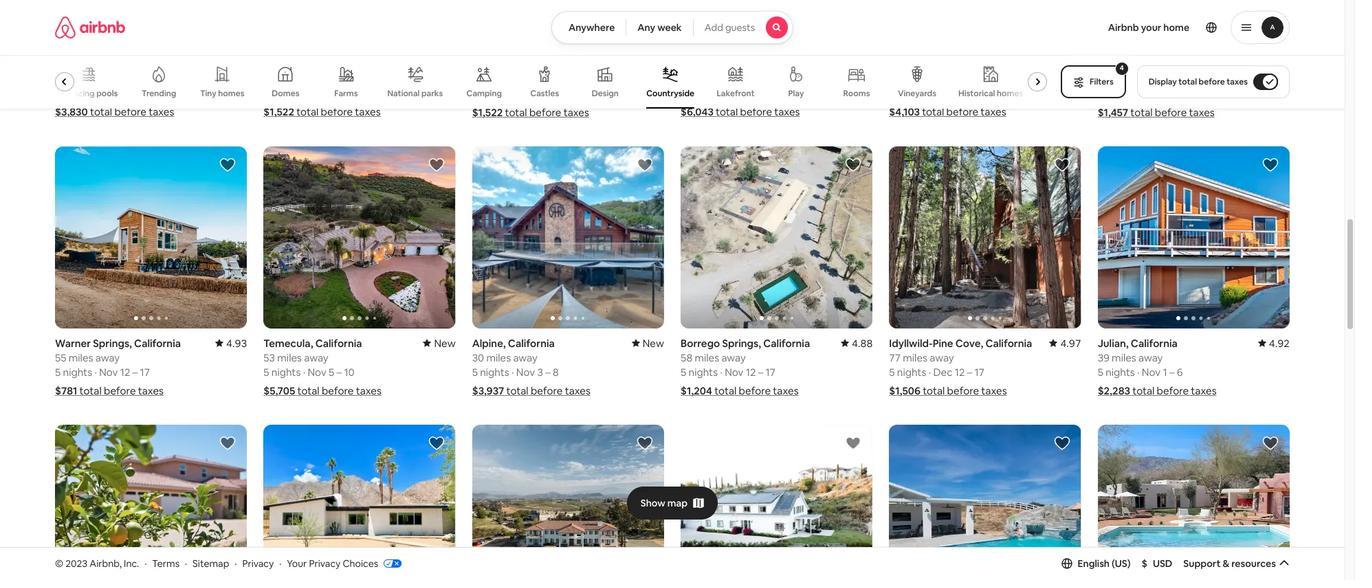 Task type: locate. For each thing, give the bounding box(es) containing it.
julian, california 41 miles away up 'domes'
[[264, 58, 344, 86]]

miles down the jamul,
[[694, 73, 718, 86]]

$1,522 total before taxes down farms on the top
[[264, 106, 381, 119]]

miles down borrego
[[695, 351, 720, 365]]

taxes inside idyllwild-pine cove, california 77 miles away 5 nights · dec 12 – 17 $1,506 total before taxes
[[982, 384, 1008, 398]]

nights up $5,705
[[272, 366, 301, 379]]

17 for 55 miles away
[[140, 366, 150, 379]]

3 17 from the left
[[975, 366, 985, 379]]

rooms
[[844, 88, 871, 99]]

1 vertical spatial pine
[[933, 337, 954, 350]]

2 12 from the left
[[746, 366, 756, 379]]

california inside idyllwild-pine cove, california 77 miles away 5 nights · dec 12 – 17 $1,506 total before taxes
[[986, 337, 1033, 350]]

1 12 from the left
[[120, 366, 130, 379]]

temecula, california 53 miles away 5 nights · nov 5 – 10 $5,705 total before taxes
[[264, 337, 382, 398]]

before down pools
[[114, 106, 146, 119]]

ramona, california 26 miles away 5 nights · nov 15 – 20 $4,103 total before taxes
[[890, 58, 1007, 119]]

0 vertical spatial cove,
[[121, 58, 149, 71]]

0 horizontal spatial 4.92
[[226, 58, 247, 71]]

39 up $1,457
[[1098, 73, 1110, 86]]

4.92 out of 5 average rating image for idyllwild-pine cove, california 74 miles away 5 nights · nov 5 – 10 $3,830 total before taxes
[[215, 58, 247, 71]]

1 horizontal spatial privacy
[[309, 558, 341, 570]]

17 inside borrego springs, california 58 miles away 5 nights · nov 12 – 17 $1,204 total before taxes
[[766, 366, 776, 379]]

nights inside idyllwild-pine cove, california 77 miles away 5 nights · dec 12 – 17 $1,506 total before taxes
[[898, 366, 927, 379]]

12 inside idyllwild-pine cove, california 77 miles away 5 nights · dec 12 – 17 $1,506 total before taxes
[[955, 366, 965, 379]]

springs, inside warner springs, california 55 miles away 5 nights · nov 12 – 17 $781 total before taxes
[[93, 337, 132, 350]]

2 springs, from the left
[[723, 337, 762, 350]]

total inside borrego springs, california 58 miles away 5 nights · nov 12 – 17 $1,204 total before taxes
[[715, 384, 737, 398]]

· inside julian, california 39 miles away 5 nights · nov 29 – dec 4 $1,457 total before taxes
[[1138, 87, 1140, 100]]

0 horizontal spatial 41
[[264, 73, 274, 86]]

nights up $781
[[63, 366, 92, 379]]

cove, for 77 miles away
[[956, 337, 984, 350]]

display total before taxes
[[1149, 76, 1249, 87]]

$1,522
[[264, 106, 294, 119], [472, 106, 503, 119]]

5 inside borrego springs, california 58 miles away 5 nights · nov 12 – 17 $1,204 total before taxes
[[681, 366, 687, 379]]

4.97 out of 5 average rating image
[[424, 58, 456, 71], [633, 58, 665, 71], [1050, 337, 1082, 350]]

design
[[592, 88, 619, 99]]

1 horizontal spatial nov 5 – 10
[[517, 87, 563, 100]]

anywhere
[[569, 21, 615, 34]]

before right $2,283
[[1158, 384, 1189, 398]]

springs, for 58 miles away
[[723, 337, 762, 350]]

1 horizontal spatial pine
[[933, 337, 954, 350]]

5 inside julian, california 39 miles away 5 nights · nov 1 – 6 $2,283 total before taxes
[[1098, 366, 1104, 379]]

0 horizontal spatial 12
[[120, 366, 130, 379]]

4.92 out of 5 average rating image
[[215, 58, 247, 71], [1259, 337, 1291, 350]]

miles down alpine,
[[487, 351, 511, 365]]

new
[[434, 337, 456, 350], [643, 337, 665, 350]]

add to wishlist: idyllwild-pine cove, california image
[[1054, 157, 1071, 173]]

away inside jamul, california 16 miles away 5 nights · nov 1 – 6 $6,043 total before taxes
[[720, 73, 745, 86]]

sitemap link
[[193, 558, 229, 570]]

5 nights right the tiny homes
[[264, 87, 301, 100]]

3 12 from the left
[[955, 366, 965, 379]]

parks
[[422, 88, 443, 99]]

16
[[681, 73, 691, 86]]

0 horizontal spatial add to wishlist: temecula, california image
[[846, 435, 862, 452]]

miles
[[68, 73, 93, 86], [276, 73, 301, 86], [694, 73, 718, 86], [904, 73, 928, 86], [485, 73, 509, 86], [1112, 73, 1137, 86], [69, 351, 93, 365], [277, 351, 302, 365], [695, 351, 720, 365], [903, 351, 928, 365], [487, 351, 511, 365], [1112, 351, 1137, 365]]

2 julian, california 41 miles away from the left
[[472, 58, 552, 86]]

idyllwild- inside idyllwild-pine cove, california 74 miles away 5 nights · nov 5 – 10 $3,830 total before taxes
[[55, 58, 99, 71]]

idyllwild-
[[55, 58, 99, 71], [890, 337, 933, 350]]

5 nights left the castles
[[472, 87, 510, 100]]

2 17 from the left
[[766, 366, 776, 379]]

0 horizontal spatial idyllwild-
[[55, 58, 99, 71]]

1 horizontal spatial 4.92
[[1270, 337, 1291, 350]]

12 for 58 miles away
[[746, 366, 756, 379]]

nights inside julian, california 39 miles away 5 nights · nov 29 – dec 4 $1,457 total before taxes
[[1106, 87, 1136, 100]]

1 vertical spatial cove,
[[956, 337, 984, 350]]

5 inside ramona, california 26 miles away 5 nights · nov 15 – 20 $4,103 total before taxes
[[890, 87, 895, 100]]

nights
[[63, 87, 92, 100], [272, 87, 301, 100], [689, 87, 718, 100], [898, 87, 927, 100], [480, 87, 510, 100], [1106, 87, 1136, 100], [63, 366, 92, 379], [272, 366, 301, 379], [689, 366, 718, 379], [898, 366, 927, 379], [480, 366, 510, 379], [1106, 366, 1136, 379]]

before down "3"
[[531, 384, 563, 398]]

1 inside julian, california 39 miles away 5 nights · nov 1 – 6 $2,283 total before taxes
[[1164, 366, 1168, 379]]

miles up $2,283
[[1112, 351, 1137, 365]]

39 inside julian, california 39 miles away 5 nights · nov 29 – dec 4 $1,457 total before taxes
[[1098, 73, 1110, 86]]

1 vertical spatial 39
[[1098, 351, 1110, 365]]

2 horizontal spatial 17
[[975, 366, 985, 379]]

any week button
[[626, 11, 694, 44]]

privacy right your
[[309, 558, 341, 570]]

nights inside borrego springs, california 58 miles away 5 nights · nov 12 – 17 $1,204 total before taxes
[[689, 366, 718, 379]]

4.88
[[852, 337, 873, 350]]

map
[[668, 497, 688, 509]]

$5,705
[[264, 384, 295, 398]]

2 horizontal spatial 4.97
[[1270, 58, 1291, 71]]

0 vertical spatial dec
[[1185, 87, 1204, 100]]

2023
[[65, 558, 87, 570]]

1 horizontal spatial 4.97 out of 5 average rating image
[[633, 58, 665, 71]]

total inside warner springs, california 55 miles away 5 nights · nov 12 – 17 $781 total before taxes
[[79, 384, 102, 398]]

nov inside julian, california 39 miles away 5 nights · nov 29 – dec 4 $1,457 total before taxes
[[1143, 87, 1161, 100]]

1 privacy from the left
[[242, 558, 274, 570]]

0 horizontal spatial $1,522 total before taxes
[[264, 106, 381, 119]]

california inside julian, california 39 miles away 5 nights · nov 1 – 6 $2,283 total before taxes
[[1132, 337, 1178, 350]]

10
[[136, 87, 146, 100], [344, 87, 355, 100], [553, 87, 563, 100], [344, 366, 355, 379]]

your
[[1142, 21, 1162, 34]]

away inside temecula, california 53 miles away 5 nights · nov 5 – 10 $5,705 total before taxes
[[304, 351, 329, 365]]

1 vertical spatial 1
[[1164, 366, 1168, 379]]

idyllwild-pine cove, california 74 miles away 5 nights · nov 5 – 10 $3,830 total before taxes
[[55, 58, 198, 119]]

miles inside idyllwild-pine cove, california 74 miles away 5 nights · nov 5 – 10 $3,830 total before taxes
[[68, 73, 93, 86]]

nights inside jamul, california 16 miles away 5 nights · nov 1 – 6 $6,043 total before taxes
[[689, 87, 718, 100]]

julian, up $2,283
[[1098, 337, 1129, 350]]

12
[[120, 366, 130, 379], [746, 366, 756, 379], [955, 366, 965, 379]]

1 horizontal spatial 17
[[766, 366, 776, 379]]

lakefront
[[717, 88, 755, 99]]

idyllwild- up 77
[[890, 337, 933, 350]]

miles up amazing
[[68, 73, 93, 86]]

0 vertical spatial 6
[[760, 87, 766, 100]]

total inside idyllwild-pine cove, california 77 miles away 5 nights · dec 12 – 17 $1,506 total before taxes
[[923, 384, 945, 398]]

julian, for nov 29 – dec 4
[[1098, 58, 1129, 71]]

before down lakefront
[[741, 106, 773, 119]]

idyllwild- inside idyllwild-pine cove, california 77 miles away 5 nights · dec 12 – 17 $1,506 total before taxes
[[890, 337, 933, 350]]

74
[[55, 73, 66, 86]]

homes right 20
[[998, 88, 1024, 99]]

4.92 out of 5 average rating image for julian, california 39 miles away 5 nights · nov 1 – 6 $2,283 total before taxes
[[1259, 337, 1291, 350]]

nights inside "alpine, california 30 miles away 5 nights · nov 3 – 8 $3,937 total before taxes"
[[480, 366, 510, 379]]

your privacy choices link
[[287, 558, 402, 571]]

0 horizontal spatial new
[[434, 337, 456, 350]]

inc.
[[124, 558, 139, 570]]

new left borrego
[[643, 337, 665, 350]]

0 horizontal spatial dec
[[934, 366, 953, 379]]

jamul,
[[681, 58, 713, 71]]

privacy
[[242, 558, 274, 570], [309, 558, 341, 570]]

miles down temecula,
[[277, 351, 302, 365]]

2 horizontal spatial 4.97 out of 5 average rating image
[[1050, 337, 1082, 350]]

0 horizontal spatial 17
[[140, 366, 150, 379]]

2 privacy from the left
[[309, 558, 341, 570]]

idyllwild- up 74
[[55, 58, 99, 71]]

airbnb your home link
[[1100, 13, 1198, 42]]

1 springs, from the left
[[93, 337, 132, 350]]

nov inside temecula, california 53 miles away 5 nights · nov 5 – 10 $5,705 total before taxes
[[308, 366, 327, 379]]

0 vertical spatial 39
[[1098, 73, 1110, 86]]

0 vertical spatial add to wishlist: temecula, california image
[[428, 157, 445, 173]]

0 vertical spatial 4.92 out of 5 average rating image
[[215, 58, 247, 71]]

0 horizontal spatial 4.92 out of 5 average rating image
[[215, 58, 247, 71]]

1 horizontal spatial springs,
[[723, 337, 762, 350]]

6 inside jamul, california 16 miles away 5 nights · nov 1 – 6 $6,043 total before taxes
[[760, 87, 766, 100]]

nov inside borrego springs, california 58 miles away 5 nights · nov 12 – 17 $1,204 total before taxes
[[725, 366, 744, 379]]

total inside "alpine, california 30 miles away 5 nights · nov 3 – 8 $3,937 total before taxes"
[[507, 384, 529, 398]]

$6,043
[[681, 106, 714, 119]]

add to wishlist: bonsall, california image
[[220, 435, 236, 452]]

4.97 out of 5 average rating image for nov 5 – 10
[[424, 58, 456, 71]]

$4,103
[[890, 106, 920, 119]]

41 up "camping"
[[472, 73, 482, 86]]

12 inside borrego springs, california 58 miles away 5 nights · nov 12 – 17 $1,204 total before taxes
[[746, 366, 756, 379]]

miles up 'domes'
[[276, 73, 301, 86]]

before right $781
[[104, 384, 136, 398]]

1 horizontal spatial 1
[[1164, 366, 1168, 379]]

nov inside julian, california 39 miles away 5 nights · nov 1 – 6 $2,283 total before taxes
[[1143, 366, 1161, 379]]

1 horizontal spatial dec
[[1185, 87, 1204, 100]]

0 horizontal spatial add to wishlist: temecula, california image
[[428, 157, 445, 173]]

julian, inside julian, california 39 miles away 5 nights · nov 1 – 6 $2,283 total before taxes
[[1098, 337, 1129, 350]]

miles up $1,457
[[1112, 73, 1137, 86]]

privacy inside 'link'
[[309, 558, 341, 570]]

total inside temecula, california 53 miles away 5 nights · nov 5 – 10 $5,705 total before taxes
[[298, 384, 320, 398]]

39 up $2,283
[[1098, 351, 1110, 365]]

1 horizontal spatial new
[[643, 337, 665, 350]]

5 inside idyllwild-pine cove, california 77 miles away 5 nights · dec 12 – 17 $1,506 total before taxes
[[890, 366, 895, 379]]

alpine, california 30 miles away 5 nights · nov 3 – 8 $3,937 total before taxes
[[472, 337, 591, 398]]

1 inside jamul, california 16 miles away 5 nights · nov 1 – 6 $6,043 total before taxes
[[746, 87, 751, 100]]

springs, for 55 miles away
[[93, 337, 132, 350]]

add to wishlist: temecula, california image
[[428, 157, 445, 173], [637, 435, 654, 452]]

1 41 from the left
[[264, 73, 274, 86]]

taxes inside button
[[1227, 76, 1249, 87]]

taxes
[[1227, 76, 1249, 87], [149, 106, 174, 119], [355, 106, 381, 119], [775, 106, 800, 119], [981, 106, 1007, 119], [564, 106, 589, 119], [1190, 106, 1215, 119], [138, 384, 164, 398], [356, 384, 382, 398], [773, 384, 799, 398], [982, 384, 1008, 398], [565, 384, 591, 398], [1192, 384, 1217, 398]]

1 for 39 miles away
[[1164, 366, 1168, 379]]

1 horizontal spatial homes
[[998, 88, 1024, 99]]

nights up $6,043
[[689, 87, 718, 100]]

1 horizontal spatial 4.92 out of 5 average rating image
[[1259, 337, 1291, 350]]

1 17 from the left
[[140, 366, 150, 379]]

1 horizontal spatial julian, california 41 miles away
[[472, 58, 552, 86]]

julian, up "camping"
[[472, 58, 503, 71]]

airbnb your home
[[1109, 21, 1190, 34]]

nights up $4,103
[[898, 87, 927, 100]]

new left alpine,
[[434, 337, 456, 350]]

1 horizontal spatial 6
[[1178, 366, 1184, 379]]

1 $1,522 from the left
[[264, 106, 294, 119]]

historical homes
[[959, 88, 1024, 99]]

2 add to wishlist: temecula, california image from the left
[[1054, 435, 1071, 452]]

0 horizontal spatial privacy
[[242, 558, 274, 570]]

1 horizontal spatial $1,522
[[472, 106, 503, 119]]

nov inside idyllwild-pine cove, california 74 miles away 5 nights · nov 5 – 10 $3,830 total before taxes
[[99, 87, 118, 100]]

1 horizontal spatial add to wishlist: temecula, california image
[[637, 435, 654, 452]]

©
[[55, 558, 63, 570]]

1 horizontal spatial $1,522 total before taxes
[[472, 106, 589, 119]]

1 horizontal spatial 5 nights
[[472, 87, 510, 100]]

california inside ramona, california 26 miles away 5 nights · nov 15 – 20 $4,103 total before taxes
[[934, 58, 981, 71]]

pine inside idyllwild-pine cove, california 74 miles away 5 nights · nov 5 – 10 $3,830 total before taxes
[[99, 58, 119, 71]]

5 nights
[[264, 87, 301, 100], [472, 87, 510, 100]]

$3,830
[[55, 106, 88, 119]]

0 horizontal spatial 4.97 out of 5 average rating image
[[424, 58, 456, 71]]

before right $1,204
[[739, 384, 771, 398]]

1 horizontal spatial 4.97
[[1061, 337, 1082, 350]]

miles inside idyllwild-pine cove, california 77 miles away 5 nights · dec 12 – 17 $1,506 total before taxes
[[903, 351, 928, 365]]

nov 5 – 10 right "camping"
[[517, 87, 563, 100]]

california inside warner springs, california 55 miles away 5 nights · nov 12 – 17 $781 total before taxes
[[134, 337, 181, 350]]

homes
[[998, 88, 1024, 99], [218, 88, 245, 99]]

display
[[1149, 76, 1178, 87]]

california inside borrego springs, california 58 miles away 5 nights · nov 12 – 17 $1,204 total before taxes
[[764, 337, 811, 350]]

4.97 for idyllwild-pine cove, california 77 miles away 5 nights · dec 12 – 17 $1,506 total before taxes
[[1061, 337, 1082, 350]]

1 add to wishlist: temecula, california image from the left
[[846, 435, 862, 452]]

2 5 nights from the left
[[472, 87, 510, 100]]

add to wishlist: julian, california image
[[1263, 157, 1280, 173]]

26
[[890, 73, 902, 86]]

taxes inside julian, california 39 miles away 5 nights · nov 1 – 6 $2,283 total before taxes
[[1192, 384, 1217, 398]]

41 up 'domes'
[[264, 73, 274, 86]]

4.79 out of 5 average rating image
[[1050, 58, 1082, 71]]

1 julian, california 41 miles away from the left
[[264, 58, 344, 86]]

add to wishlist: warner springs, california image
[[220, 157, 236, 173]]

4.92
[[226, 58, 247, 71], [1270, 337, 1291, 350]]

show map button
[[627, 487, 718, 520]]

1 horizontal spatial 41
[[472, 73, 482, 86]]

nov inside ramona, california 26 miles away 5 nights · nov 15 – 20 $4,103 total before taxes
[[934, 87, 953, 100]]

0 vertical spatial 4.92
[[226, 58, 247, 71]]

cove, inside idyllwild-pine cove, california 74 miles away 5 nights · nov 5 – 10 $3,830 total before taxes
[[121, 58, 149, 71]]

julian, up 'domes'
[[264, 58, 295, 71]]

add to wishlist: temecula, california image
[[846, 435, 862, 452], [1054, 435, 1071, 452]]

before right 29
[[1199, 76, 1226, 87]]

0 horizontal spatial pine
[[99, 58, 119, 71]]

california inside idyllwild-pine cove, california 74 miles away 5 nights · nov 5 – 10 $3,830 total before taxes
[[151, 58, 198, 71]]

0 vertical spatial idyllwild-
[[55, 58, 99, 71]]

$1,506
[[890, 384, 921, 398]]

before down 15
[[947, 106, 979, 119]]

julian, california 41 miles away for 4.97 out of 5 average rating icon for nov 5 – 10
[[264, 58, 344, 86]]

1 vertical spatial dec
[[934, 366, 953, 379]]

countryside
[[647, 88, 695, 99]]

privacy link
[[242, 558, 274, 570]]

2 41 from the left
[[472, 73, 482, 86]]

nov inside warner springs, california 55 miles away 5 nights · nov 12 – 17 $781 total before taxes
[[99, 366, 118, 379]]

55
[[55, 351, 66, 365]]

nights up $3,937
[[480, 366, 510, 379]]

nov 5 – 10
[[308, 87, 355, 100], [517, 87, 563, 100]]

1 vertical spatial 4.92
[[1270, 337, 1291, 350]]

privacy left your
[[242, 558, 274, 570]]

0 horizontal spatial julian, california 41 miles away
[[264, 58, 344, 86]]

1 horizontal spatial idyllwild-
[[890, 337, 933, 350]]

nights up "$3,830" on the top left
[[63, 87, 92, 100]]

nov 5 – 10 right 'domes'
[[308, 87, 355, 100]]

new for alpine, california 30 miles away 5 nights · nov 3 – 8 $3,937 total before taxes
[[643, 337, 665, 350]]

before right $5,705
[[322, 384, 354, 398]]

1 vertical spatial 4.92 out of 5 average rating image
[[1259, 337, 1291, 350]]

springs, right warner
[[93, 337, 132, 350]]

4.97 out of 5 average rating image for dec 12 – 17
[[1050, 337, 1082, 350]]

taxes inside "alpine, california 30 miles away 5 nights · nov 3 – 8 $3,937 total before taxes"
[[565, 384, 591, 398]]

new for temecula, california 53 miles away 5 nights · nov 5 – 10 $5,705 total before taxes
[[434, 337, 456, 350]]

taxes inside borrego springs, california 58 miles away 5 nights · nov 12 – 17 $1,204 total before taxes
[[773, 384, 799, 398]]

dec inside julian, california 39 miles away 5 nights · nov 29 – dec 4 $1,457 total before taxes
[[1185, 87, 1204, 100]]

homes right tiny
[[218, 88, 245, 99]]

39
[[1098, 73, 1110, 86], [1098, 351, 1110, 365]]

0 horizontal spatial cove,
[[121, 58, 149, 71]]

– inside "alpine, california 30 miles away 5 nights · nov 3 – 8 $3,937 total before taxes"
[[546, 366, 551, 379]]

2 $1,522 total before taxes from the left
[[472, 106, 589, 119]]

nights inside warner springs, california 55 miles away 5 nights · nov 12 – 17 $781 total before taxes
[[63, 366, 92, 379]]

dec inside idyllwild-pine cove, california 77 miles away 5 nights · dec 12 – 17 $1,506 total before taxes
[[934, 366, 953, 379]]

springs,
[[93, 337, 132, 350], [723, 337, 762, 350]]

pine inside idyllwild-pine cove, california 77 miles away 5 nights · dec 12 – 17 $1,506 total before taxes
[[933, 337, 954, 350]]

· inside idyllwild-pine cove, california 74 miles away 5 nights · nov 5 – 10 $3,830 total before taxes
[[95, 87, 97, 100]]

1 new from the left
[[434, 337, 456, 350]]

total inside julian, california 39 miles away 5 nights · nov 1 – 6 $2,283 total before taxes
[[1133, 384, 1155, 398]]

$ usd
[[1142, 558, 1173, 570]]

julian, california 41 miles away for middle 4.97 out of 5 average rating icon
[[472, 58, 552, 86]]

2 39 from the top
[[1098, 351, 1110, 365]]

$1,522 down "camping"
[[472, 106, 503, 119]]

0 vertical spatial 1
[[746, 87, 751, 100]]

0 horizontal spatial homes
[[218, 88, 245, 99]]

12 inside warner springs, california 55 miles away 5 nights · nov 12 – 17 $781 total before taxes
[[120, 366, 130, 379]]

before down 29
[[1156, 106, 1188, 119]]

1 5 nights from the left
[[264, 87, 301, 100]]

1 horizontal spatial cove,
[[956, 337, 984, 350]]

nights up $2,283
[[1106, 366, 1136, 379]]

2 $1,522 from the left
[[472, 106, 503, 119]]

·
[[95, 87, 97, 100], [721, 87, 723, 100], [929, 87, 932, 100], [1138, 87, 1140, 100], [95, 366, 97, 379], [303, 366, 306, 379], [721, 366, 723, 379], [929, 366, 932, 379], [512, 366, 514, 379], [1138, 366, 1140, 379], [145, 558, 147, 570], [185, 558, 187, 570], [235, 558, 237, 570], [279, 558, 282, 570]]

group containing national parks
[[55, 55, 1053, 109]]

4
[[1207, 87, 1213, 100]]

julian, up filters
[[1098, 58, 1129, 71]]

before inside "alpine, california 30 miles away 5 nights · nov 3 – 8 $3,937 total before taxes"
[[531, 384, 563, 398]]

17 inside warner springs, california 55 miles away 5 nights · nov 12 – 17 $781 total before taxes
[[140, 366, 150, 379]]

springs, right borrego
[[723, 337, 762, 350]]

california
[[151, 58, 198, 71], [297, 58, 344, 71], [715, 58, 762, 71], [934, 58, 981, 71], [506, 58, 552, 71], [1132, 58, 1178, 71], [134, 337, 181, 350], [316, 337, 362, 350], [764, 337, 811, 350], [986, 337, 1033, 350], [508, 337, 555, 350], [1132, 337, 1178, 350]]

0 horizontal spatial nov 5 – 10
[[308, 87, 355, 100]]

39 for julian, california 39 miles away 5 nights · nov 1 – 6 $2,283 total before taxes
[[1098, 351, 1110, 365]]

california inside jamul, california 16 miles away 5 nights · nov 1 – 6 $6,043 total before taxes
[[715, 58, 762, 71]]

41
[[264, 73, 274, 86], [472, 73, 482, 86]]

0 horizontal spatial 5 nights
[[264, 87, 301, 100]]

1 horizontal spatial add to wishlist: temecula, california image
[[1054, 435, 1071, 452]]

before inside button
[[1199, 76, 1226, 87]]

nights up $1,457
[[1106, 87, 1136, 100]]

camping
[[467, 88, 502, 99]]

0 horizontal spatial springs,
[[93, 337, 132, 350]]

miles right 77
[[903, 351, 928, 365]]

amazing
[[60, 88, 95, 99]]

$1,522 down 'domes'
[[264, 106, 294, 119]]

4.97 for julian, california 39 miles away 5 nights · nov 29 – dec 4 $1,457 total before taxes
[[1270, 58, 1291, 71]]

– inside borrego springs, california 58 miles away 5 nights · nov 12 – 17 $1,204 total before taxes
[[759, 366, 764, 379]]

4.79
[[1061, 58, 1082, 71]]

None search field
[[552, 11, 794, 44]]

miles up "vineyards"
[[904, 73, 928, 86]]

1 horizontal spatial 12
[[746, 366, 756, 379]]

39 for julian, california 39 miles away 5 nights · nov 29 – dec 4 $1,457 total before taxes
[[1098, 73, 1110, 86]]

guests
[[726, 21, 755, 34]]

before
[[1199, 76, 1226, 87], [114, 106, 146, 119], [321, 106, 353, 119], [741, 106, 773, 119], [947, 106, 979, 119], [530, 106, 562, 119], [1156, 106, 1188, 119], [104, 384, 136, 398], [322, 384, 354, 398], [739, 384, 771, 398], [948, 384, 980, 398], [531, 384, 563, 398], [1158, 384, 1189, 398]]

$1,204
[[681, 384, 713, 398]]

1 vertical spatial 6
[[1178, 366, 1184, 379]]

$1,522 total before taxes down the castles
[[472, 106, 589, 119]]

miles down warner
[[69, 351, 93, 365]]

farms
[[335, 88, 358, 99]]

0 horizontal spatial 1
[[746, 87, 751, 100]]

6 inside julian, california 39 miles away 5 nights · nov 1 – 6 $2,283 total before taxes
[[1178, 366, 1184, 379]]

profile element
[[810, 0, 1291, 55]]

pools
[[96, 88, 118, 99]]

41 for 4.97 out of 5 average rating icon for nov 5 – 10
[[264, 73, 274, 86]]

5
[[55, 87, 61, 100], [120, 87, 126, 100], [264, 87, 269, 100], [329, 87, 335, 100], [681, 87, 687, 100], [890, 87, 895, 100], [472, 87, 478, 100], [538, 87, 543, 100], [1098, 87, 1104, 100], [55, 366, 61, 379], [264, 366, 269, 379], [329, 366, 335, 379], [681, 366, 687, 379], [890, 366, 895, 379], [472, 366, 478, 379], [1098, 366, 1104, 379]]

2 new from the left
[[643, 337, 665, 350]]

julian,
[[264, 58, 295, 71], [472, 58, 503, 71], [1098, 58, 1129, 71], [1098, 337, 1129, 350]]

1 vertical spatial idyllwild-
[[890, 337, 933, 350]]

total inside button
[[1179, 76, 1198, 87]]

1 $1,522 total before taxes from the left
[[264, 106, 381, 119]]

nights up $1,204
[[689, 366, 718, 379]]

nights inside julian, california 39 miles away 5 nights · nov 1 – 6 $2,283 total before taxes
[[1106, 366, 1136, 379]]

before right '$1,506'
[[948, 384, 980, 398]]

nights up '$1,506'
[[898, 366, 927, 379]]

group
[[55, 55, 1053, 109], [55, 146, 247, 329], [264, 146, 456, 329], [472, 146, 665, 329], [681, 146, 873, 329], [890, 146, 1082, 329], [1098, 146, 1291, 329], [55, 425, 247, 581], [264, 425, 456, 581], [472, 425, 665, 581], [681, 425, 873, 581], [890, 425, 1082, 581], [1098, 425, 1291, 581]]

1 39 from the top
[[1098, 73, 1110, 86]]

0 horizontal spatial 6
[[760, 87, 766, 100]]

2 horizontal spatial 12
[[955, 366, 965, 379]]

dec
[[1185, 87, 1204, 100], [934, 366, 953, 379]]

29
[[1164, 87, 1175, 100]]

julian, california 41 miles away up "camping"
[[472, 58, 552, 86]]

0 vertical spatial pine
[[99, 58, 119, 71]]

0 horizontal spatial $1,522
[[264, 106, 294, 119]]



Task type: describe. For each thing, give the bounding box(es) containing it.
miles inside "alpine, california 30 miles away 5 nights · nov 3 – 8 $3,937 total before taxes"
[[487, 351, 511, 365]]

before inside julian, california 39 miles away 5 nights · nov 1 – 6 $2,283 total before taxes
[[1158, 384, 1189, 398]]

$3,937
[[472, 384, 504, 398]]

terms link
[[152, 558, 180, 570]]

terms · sitemap · privacy ·
[[152, 558, 282, 570]]

4.93
[[226, 337, 247, 350]]

– inside idyllwild-pine cove, california 74 miles away 5 nights · nov 5 – 10 $3,830 total before taxes
[[128, 87, 133, 100]]

add to wishlist: alpine, california image
[[637, 157, 654, 173]]

– inside warner springs, california 55 miles away 5 nights · nov 12 – 17 $781 total before taxes
[[133, 366, 138, 379]]

12 for 55 miles away
[[120, 366, 130, 379]]

taxes inside julian, california 39 miles away 5 nights · nov 29 – dec 4 $1,457 total before taxes
[[1190, 106, 1215, 119]]

20
[[975, 87, 987, 100]]

idyllwild-pine cove, california 77 miles away 5 nights · dec 12 – 17 $1,506 total before taxes
[[890, 337, 1033, 398]]

away inside borrego springs, california 58 miles away 5 nights · nov 12 – 17 $1,204 total before taxes
[[722, 351, 746, 365]]

new place to stay image
[[423, 337, 456, 350]]

6 for 16 miles away
[[760, 87, 766, 100]]

nights inside ramona, california 26 miles away 5 nights · nov 15 – 20 $4,103 total before taxes
[[898, 87, 927, 100]]

nights inside temecula, california 53 miles away 5 nights · nov 5 – 10 $5,705 total before taxes
[[272, 366, 301, 379]]

5 nights for middle 4.97 out of 5 average rating icon
[[472, 87, 510, 100]]

– inside ramona, california 26 miles away 5 nights · nov 15 – 20 $4,103 total before taxes
[[967, 87, 972, 100]]

jamul, california 16 miles away 5 nights · nov 1 – 6 $6,043 total before taxes
[[681, 58, 800, 119]]

amazing pools
[[60, 88, 118, 99]]

miles inside ramona, california 26 miles away 5 nights · nov 15 – 20 $4,103 total before taxes
[[904, 73, 928, 86]]

10 inside idyllwild-pine cove, california 74 miles away 5 nights · nov 5 – 10 $3,830 total before taxes
[[136, 87, 146, 100]]

add to wishlist: palm desert, california image
[[1263, 435, 1280, 452]]

before inside idyllwild-pine cove, california 77 miles away 5 nights · dec 12 – 17 $1,506 total before taxes
[[948, 384, 980, 398]]

warner springs, california 55 miles away 5 nights · nov 12 – 17 $781 total before taxes
[[55, 337, 181, 398]]

trending
[[142, 88, 176, 99]]

· inside idyllwild-pine cove, california 77 miles away 5 nights · dec 12 – 17 $1,506 total before taxes
[[929, 366, 932, 379]]

$1,522 total before taxes for middle 4.97 out of 5 average rating icon
[[472, 106, 589, 119]]

tiny homes
[[200, 88, 245, 99]]

any week
[[638, 21, 682, 34]]

before inside jamul, california 16 miles away 5 nights · nov 1 – 6 $6,043 total before taxes
[[741, 106, 773, 119]]

taxes inside warner springs, california 55 miles away 5 nights · nov 12 – 17 $781 total before taxes
[[138, 384, 164, 398]]

nights left farms on the top
[[272, 87, 301, 100]]

english
[[1078, 558, 1110, 570]]

before inside borrego springs, california 58 miles away 5 nights · nov 12 – 17 $1,204 total before taxes
[[739, 384, 771, 398]]

tiny
[[200, 88, 216, 99]]

4.88 out of 5 average rating image
[[841, 337, 873, 350]]

sitemap
[[193, 558, 229, 570]]

temecula,
[[264, 337, 313, 350]]

– inside julian, california 39 miles away 5 nights · nov 1 – 6 $2,283 total before taxes
[[1170, 366, 1175, 379]]

total inside julian, california 39 miles away 5 nights · nov 29 – dec 4 $1,457 total before taxes
[[1131, 106, 1153, 119]]

© 2023 airbnb, inc. ·
[[55, 558, 147, 570]]

58
[[681, 351, 693, 365]]

pine for 74 miles away
[[99, 58, 119, 71]]

taxes inside jamul, california 16 miles away 5 nights · nov 1 – 6 $6,043 total before taxes
[[775, 106, 800, 119]]

before inside ramona, california 26 miles away 5 nights · nov 15 – 20 $4,103 total before taxes
[[947, 106, 979, 119]]

· inside borrego springs, california 58 miles away 5 nights · nov 12 – 17 $1,204 total before taxes
[[721, 366, 723, 379]]

5 inside julian, california 39 miles away 5 nights · nov 29 – dec 4 $1,457 total before taxes
[[1098, 87, 1104, 100]]

4.75 out of 5 average rating image
[[841, 58, 873, 71]]

before inside warner springs, california 55 miles away 5 nights · nov 12 – 17 $781 total before taxes
[[104, 384, 136, 398]]

miles inside julian, california 39 miles away 5 nights · nov 1 – 6 $2,283 total before taxes
[[1112, 351, 1137, 365]]

home
[[1164, 21, 1190, 34]]

77
[[890, 351, 901, 365]]

terms
[[152, 558, 180, 570]]

5 inside jamul, california 16 miles away 5 nights · nov 1 – 6 $6,043 total before taxes
[[681, 87, 687, 100]]

usd
[[1154, 558, 1173, 570]]

· inside temecula, california 53 miles away 5 nights · nov 5 – 10 $5,705 total before taxes
[[303, 366, 306, 379]]

8
[[553, 366, 559, 379]]

add guests button
[[693, 11, 794, 44]]

5 nights for 4.97 out of 5 average rating icon for nov 5 – 10
[[264, 87, 301, 100]]

your privacy choices
[[287, 558, 378, 570]]

– inside temecula, california 53 miles away 5 nights · nov 5 – 10 $5,705 total before taxes
[[337, 366, 342, 379]]

away inside idyllwild-pine cove, california 74 miles away 5 nights · nov 5 – 10 $3,830 total before taxes
[[95, 73, 119, 86]]

add guests
[[705, 21, 755, 34]]

nov inside jamul, california 16 miles away 5 nights · nov 1 – 6 $6,043 total before taxes
[[725, 87, 744, 100]]

support & resources
[[1184, 558, 1277, 570]]

english (us) button
[[1062, 558, 1131, 570]]

· inside ramona, california 26 miles away 5 nights · nov 15 – 20 $4,103 total before taxes
[[929, 87, 932, 100]]

away inside julian, california 39 miles away 5 nights · nov 29 – dec 4 $1,457 total before taxes
[[1139, 73, 1164, 86]]

1 vertical spatial add to wishlist: temecula, california image
[[637, 435, 654, 452]]

6 for 39 miles away
[[1178, 366, 1184, 379]]

1 nov 5 – 10 from the left
[[308, 87, 355, 100]]

add to wishlist: borrego springs, california image
[[428, 435, 445, 452]]

your
[[287, 558, 307, 570]]

airbnb,
[[90, 558, 122, 570]]

– inside julian, california 39 miles away 5 nights · nov 29 – dec 4 $1,457 total before taxes
[[1178, 87, 1183, 100]]

national parks
[[388, 88, 443, 99]]

miles inside julian, california 39 miles away 5 nights · nov 29 – dec 4 $1,457 total before taxes
[[1112, 73, 1137, 86]]

idyllwild- for 77
[[890, 337, 933, 350]]

before down the castles
[[530, 106, 562, 119]]

pine for 77 miles away
[[933, 337, 954, 350]]

idyllwild- for 74
[[55, 58, 99, 71]]

away inside warner springs, california 55 miles away 5 nights · nov 12 – 17 $781 total before taxes
[[95, 351, 120, 365]]

total inside idyllwild-pine cove, california 74 miles away 5 nights · nov 5 – 10 $3,830 total before taxes
[[90, 106, 112, 119]]

julian, california 39 miles away 5 nights · nov 1 – 6 $2,283 total before taxes
[[1098, 337, 1217, 398]]

15
[[955, 87, 965, 100]]

castles
[[531, 88, 559, 99]]

1 for 16 miles away
[[746, 87, 751, 100]]

4.92 for julian, california 39 miles away 5 nights · nov 1 – 6 $2,283 total before taxes
[[1270, 337, 1291, 350]]

5 inside "alpine, california 30 miles away 5 nights · nov 3 – 8 $3,937 total before taxes"
[[472, 366, 478, 379]]

show
[[641, 497, 666, 509]]

$1,522 for 4.97 out of 5 average rating icon for nov 5 – 10
[[264, 106, 294, 119]]

play
[[789, 88, 805, 99]]

homes for tiny homes
[[218, 88, 245, 99]]

taxes inside temecula, california 53 miles away 5 nights · nov 5 – 10 $5,705 total before taxes
[[356, 384, 382, 398]]

away inside "alpine, california 30 miles away 5 nights · nov 3 – 8 $3,937 total before taxes"
[[513, 351, 538, 365]]

borrego springs, california 58 miles away 5 nights · nov 12 – 17 $1,204 total before taxes
[[681, 337, 811, 398]]

5 inside warner springs, california 55 miles away 5 nights · nov 12 – 17 $781 total before taxes
[[55, 366, 61, 379]]

none search field containing anywhere
[[552, 11, 794, 44]]

30
[[472, 351, 484, 365]]

miles inside warner springs, california 55 miles away 5 nights · nov 12 – 17 $781 total before taxes
[[69, 351, 93, 365]]

2 nov 5 – 10 from the left
[[517, 87, 563, 100]]

cove, for 74 miles away
[[121, 58, 149, 71]]

· inside "alpine, california 30 miles away 5 nights · nov 3 – 8 $3,937 total before taxes"
[[512, 366, 514, 379]]

anywhere button
[[552, 11, 627, 44]]

miles up "camping"
[[485, 73, 509, 86]]

show map
[[641, 497, 688, 509]]

california inside julian, california 39 miles away 5 nights · nov 29 – dec 4 $1,457 total before taxes
[[1132, 58, 1178, 71]]

4.92 for idyllwild-pine cove, california 74 miles away 5 nights · nov 5 – 10 $3,830 total before taxes
[[226, 58, 247, 71]]

4.97 out of 5 average rating image
[[1259, 58, 1291, 71]]

before inside idyllwild-pine cove, california 74 miles away 5 nights · nov 5 – 10 $3,830 total before taxes
[[114, 106, 146, 119]]

historical
[[959, 88, 996, 99]]

week
[[658, 21, 682, 34]]

before down farms on the top
[[321, 106, 353, 119]]

total inside ramona, california 26 miles away 5 nights · nov 15 – 20 $4,103 total before taxes
[[923, 106, 945, 119]]

julian, for nov 1 – 6
[[1098, 337, 1129, 350]]

total inside jamul, california 16 miles away 5 nights · nov 1 – 6 $6,043 total before taxes
[[716, 106, 738, 119]]

$
[[1142, 558, 1148, 570]]

homes for historical homes
[[998, 88, 1024, 99]]

$1,522 for middle 4.97 out of 5 average rating icon
[[472, 106, 503, 119]]

4.75
[[852, 58, 873, 71]]

miles inside jamul, california 16 miles away 5 nights · nov 1 – 6 $6,043 total before taxes
[[694, 73, 718, 86]]

miles inside borrego springs, california 58 miles away 5 nights · nov 12 – 17 $1,204 total before taxes
[[695, 351, 720, 365]]

domes
[[272, 88, 300, 99]]

17 inside idyllwild-pine cove, california 77 miles away 5 nights · dec 12 – 17 $1,506 total before taxes
[[975, 366, 985, 379]]

add to wishlist: borrego springs, california image
[[846, 157, 862, 173]]

3
[[538, 366, 543, 379]]

julian, california 39 miles away 5 nights · nov 29 – dec 4 $1,457 total before taxes
[[1098, 58, 1215, 119]]

julian, for nov 5 – 10
[[264, 58, 295, 71]]

california inside "alpine, california 30 miles away 5 nights · nov 3 – 8 $3,937 total before taxes"
[[508, 337, 555, 350]]

nights left the castles
[[480, 87, 510, 100]]

– inside jamul, california 16 miles away 5 nights · nov 1 – 6 $6,043 total before taxes
[[753, 87, 758, 100]]

· inside julian, california 39 miles away 5 nights · nov 1 – 6 $2,283 total before taxes
[[1138, 366, 1140, 379]]

&
[[1223, 558, 1230, 570]]

display total before taxes button
[[1138, 65, 1291, 98]]

alpine,
[[472, 337, 506, 350]]

0 horizontal spatial 4.97
[[644, 58, 665, 71]]

4.93 out of 5 average rating image
[[215, 337, 247, 350]]

$1,457
[[1098, 106, 1129, 119]]

before inside julian, california 39 miles away 5 nights · nov 29 – dec 4 $1,457 total before taxes
[[1156, 106, 1188, 119]]

$781
[[55, 384, 77, 398]]

away inside julian, california 39 miles away 5 nights · nov 1 – 6 $2,283 total before taxes
[[1139, 351, 1164, 365]]

· inside jamul, california 16 miles away 5 nights · nov 1 – 6 $6,043 total before taxes
[[721, 87, 723, 100]]

filters button
[[1062, 65, 1127, 98]]

new place to stay image
[[632, 337, 665, 350]]

filters
[[1090, 76, 1114, 87]]

17 for 58 miles away
[[766, 366, 776, 379]]

away inside idyllwild-pine cove, california 77 miles away 5 nights · dec 12 – 17 $1,506 total before taxes
[[930, 351, 955, 365]]

$2,283
[[1098, 384, 1131, 398]]

nov inside "alpine, california 30 miles away 5 nights · nov 3 – 8 $3,937 total before taxes"
[[517, 366, 535, 379]]

taxes inside ramona, california 26 miles away 5 nights · nov 15 – 20 $4,103 total before taxes
[[981, 106, 1007, 119]]

nights inside idyllwild-pine cove, california 74 miles away 5 nights · nov 5 – 10 $3,830 total before taxes
[[63, 87, 92, 100]]

vineyards
[[898, 88, 937, 99]]

resources
[[1232, 558, 1277, 570]]

any
[[638, 21, 656, 34]]

support & resources button
[[1184, 558, 1291, 570]]

before inside temecula, california 53 miles away 5 nights · nov 5 – 10 $5,705 total before taxes
[[322, 384, 354, 398]]

english (us)
[[1078, 558, 1131, 570]]

warner
[[55, 337, 91, 350]]

– inside idyllwild-pine cove, california 77 miles away 5 nights · dec 12 – 17 $1,506 total before taxes
[[968, 366, 973, 379]]

taxes inside idyllwild-pine cove, california 74 miles away 5 nights · nov 5 – 10 $3,830 total before taxes
[[149, 106, 174, 119]]

add
[[705, 21, 724, 34]]

choices
[[343, 558, 378, 570]]

41 for middle 4.97 out of 5 average rating icon
[[472, 73, 482, 86]]

miles inside temecula, california 53 miles away 5 nights · nov 5 – 10 $5,705 total before taxes
[[277, 351, 302, 365]]

$1,522 total before taxes for 4.97 out of 5 average rating icon for nov 5 – 10
[[264, 106, 381, 119]]

10 inside temecula, california 53 miles away 5 nights · nov 5 – 10 $5,705 total before taxes
[[344, 366, 355, 379]]



Task type: vqa. For each thing, say whether or not it's contained in the screenshot.


